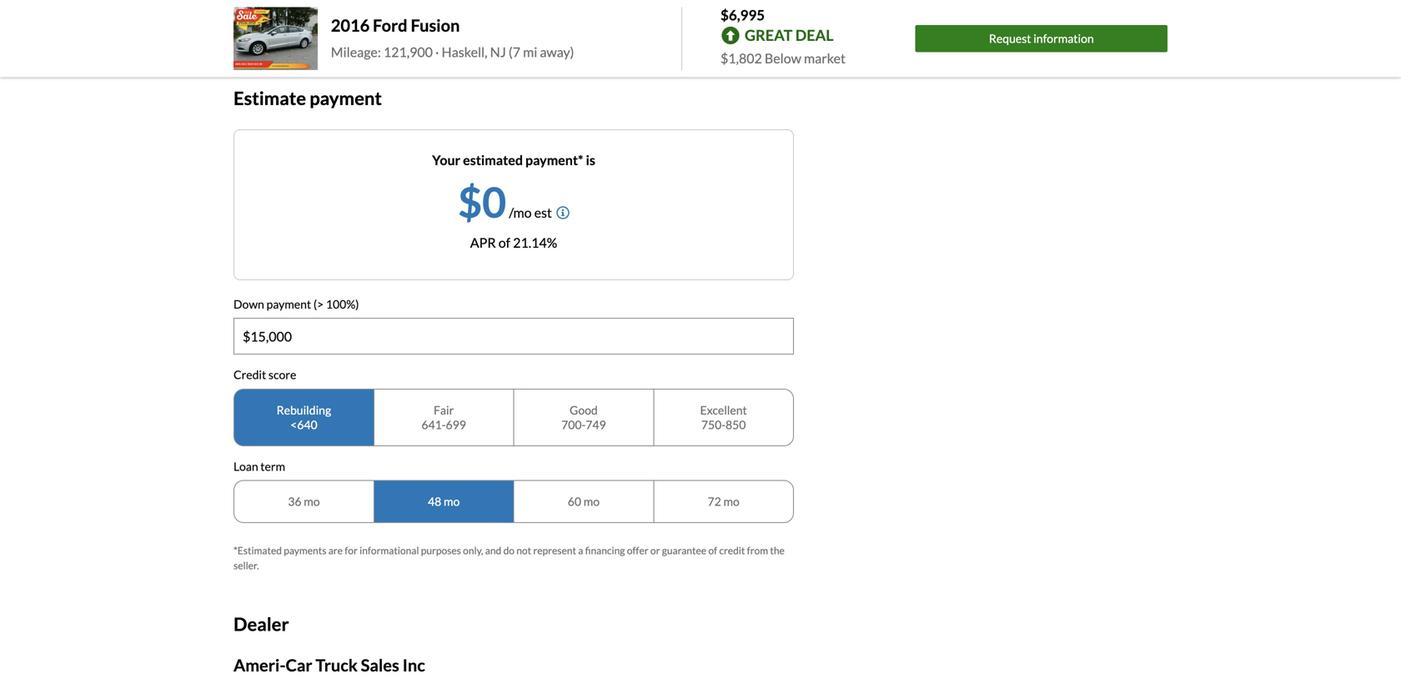 Task type: locate. For each thing, give the bounding box(es) containing it.
mi
[[523, 44, 538, 60]]

72 mo
[[708, 494, 740, 509]]

mo right "36"
[[304, 494, 320, 509]]

1 mo from the left
[[304, 494, 320, 509]]

of right apr
[[499, 234, 511, 251]]

credit
[[234, 368, 266, 382]]

estimate payment
[[234, 87, 382, 109]]

of inside *estimated payments are for informational purposes only, and do not represent a financing offer or guarantee of credit from the seller.
[[709, 545, 718, 557]]

only,
[[463, 545, 483, 557]]

for
[[345, 545, 358, 557]]

away)
[[540, 44, 574, 60]]

0 vertical spatial payment
[[310, 87, 382, 109]]

(7
[[509, 44, 521, 60]]

financing
[[585, 545, 625, 557]]

payment left (>
[[267, 297, 311, 311]]

sales
[[361, 655, 399, 675]]

mo for 36 mo
[[304, 494, 320, 509]]

(>
[[314, 297, 324, 311]]

estimated
[[463, 152, 523, 168]]

offer
[[627, 545, 649, 557]]

estimate
[[234, 87, 306, 109]]

excellent 750-850
[[700, 403, 747, 432]]

info circle image
[[556, 206, 570, 219]]

$0 /mo est
[[458, 176, 552, 226]]

represent
[[533, 545, 576, 557]]

ameri-car truck sales inc link
[[234, 655, 425, 675]]

641-
[[422, 417, 446, 432]]

mo right 72
[[724, 494, 740, 509]]

below
[[765, 50, 802, 66]]

Down payment (> 100%) text field
[[234, 319, 793, 354]]

mo right 48
[[444, 494, 460, 509]]

haskell,
[[442, 44, 488, 60]]

request
[[989, 31, 1032, 46]]

4 mo from the left
[[724, 494, 740, 509]]

purposes
[[421, 545, 461, 557]]

mo for 48 mo
[[444, 494, 460, 509]]

mo right 60
[[584, 494, 600, 509]]

60 mo
[[568, 494, 600, 509]]

term
[[261, 459, 285, 473]]

1 vertical spatial of
[[709, 545, 718, 557]]

excellent
[[700, 403, 747, 417]]

850
[[726, 417, 746, 432]]

1 vertical spatial payment
[[267, 297, 311, 311]]

good 700-749
[[562, 403, 606, 432]]

down payment (> 100%)
[[234, 297, 359, 311]]

0 vertical spatial of
[[499, 234, 511, 251]]

score
[[269, 368, 296, 382]]

down
[[234, 297, 264, 311]]

699
[[446, 417, 466, 432]]

2 mo from the left
[[444, 494, 460, 509]]

36
[[288, 494, 302, 509]]

price
[[268, 29, 298, 45]]

*estimated payments are for informational purposes only, and do not represent a financing offer or guarantee of credit from the seller.
[[234, 545, 785, 572]]

mo for 60 mo
[[584, 494, 600, 509]]

2016
[[331, 15, 370, 35]]

are
[[329, 545, 343, 557]]

or
[[651, 545, 660, 557]]

2016 ford fusion image
[[234, 7, 318, 70]]

of left "credit"
[[709, 545, 718, 557]]

48
[[428, 494, 442, 509]]

fair
[[434, 403, 454, 417]]

3 mo from the left
[[584, 494, 600, 509]]

of
[[499, 234, 511, 251], [709, 545, 718, 557]]

72
[[708, 494, 722, 509]]

*estimated
[[234, 545, 282, 557]]

749
[[586, 417, 606, 432]]

1 horizontal spatial of
[[709, 545, 718, 557]]

ford
[[373, 15, 408, 35]]

mo
[[304, 494, 320, 509], [444, 494, 460, 509], [584, 494, 600, 509], [724, 494, 740, 509]]

2016 ford fusion mileage: 121,900 · haskell, nj (7 mi away)
[[331, 15, 574, 60]]

truck
[[316, 655, 358, 675]]

credit
[[720, 545, 745, 557]]

deal
[[796, 26, 834, 44]]

payment down mileage:
[[310, 87, 382, 109]]

121,900
[[384, 44, 433, 60]]

0 horizontal spatial of
[[499, 234, 511, 251]]

mo for 72 mo
[[724, 494, 740, 509]]

the
[[770, 545, 785, 557]]

payment
[[310, 87, 382, 109], [267, 297, 311, 311]]



Task type: vqa. For each thing, say whether or not it's contained in the screenshot.
first Fwd from the right
no



Task type: describe. For each thing, give the bounding box(es) containing it.
do
[[504, 545, 515, 557]]

show price history link
[[234, 29, 342, 45]]

750-
[[702, 417, 726, 432]]

fair 641-699
[[422, 403, 466, 432]]

mileage:
[[331, 44, 381, 60]]

rebuilding <640
[[277, 403, 331, 432]]

payment for estimate
[[310, 87, 382, 109]]

show price history
[[234, 29, 342, 45]]

from
[[747, 545, 769, 557]]

rebuilding
[[277, 403, 331, 417]]

history
[[300, 29, 342, 45]]

great
[[745, 26, 793, 44]]

21.14%
[[513, 234, 558, 251]]

/mo
[[509, 204, 532, 220]]

apr of 21.14%
[[470, 234, 558, 251]]

credit score
[[234, 368, 296, 382]]

est
[[534, 204, 552, 220]]

great deal
[[745, 26, 834, 44]]

your
[[432, 152, 461, 168]]

your estimated payment* is
[[432, 152, 596, 168]]

loan
[[234, 459, 258, 473]]

seller.
[[234, 560, 259, 572]]

payment*
[[526, 152, 584, 168]]

60
[[568, 494, 582, 509]]

informational
[[360, 545, 419, 557]]

fusion
[[411, 15, 460, 35]]

not
[[517, 545, 532, 557]]

$6,995
[[721, 6, 765, 23]]

show
[[234, 29, 266, 45]]

$1,802 below market
[[721, 50, 846, 66]]

ameri-
[[234, 655, 286, 675]]

48 mo
[[428, 494, 460, 509]]

<640
[[290, 417, 318, 432]]

payments
[[284, 545, 327, 557]]

car
[[286, 655, 313, 675]]

$1,802
[[721, 50, 762, 66]]

is
[[586, 152, 596, 168]]

inc
[[403, 655, 425, 675]]

loan term
[[234, 459, 285, 473]]

and
[[485, 545, 502, 557]]

guarantee
[[662, 545, 707, 557]]

request information button
[[916, 25, 1168, 52]]

market
[[804, 50, 846, 66]]

ameri-car truck sales inc
[[234, 655, 425, 675]]

$0
[[458, 176, 507, 226]]

apr
[[470, 234, 496, 251]]

payment for down
[[267, 297, 311, 311]]

36 mo
[[288, 494, 320, 509]]

information
[[1034, 31, 1094, 46]]

100%)
[[326, 297, 359, 311]]

request information
[[989, 31, 1094, 46]]

good
[[570, 403, 598, 417]]

a
[[578, 545, 583, 557]]

·
[[436, 44, 439, 60]]

dealer
[[234, 613, 289, 635]]

700-
[[562, 417, 586, 432]]

nj
[[490, 44, 506, 60]]



